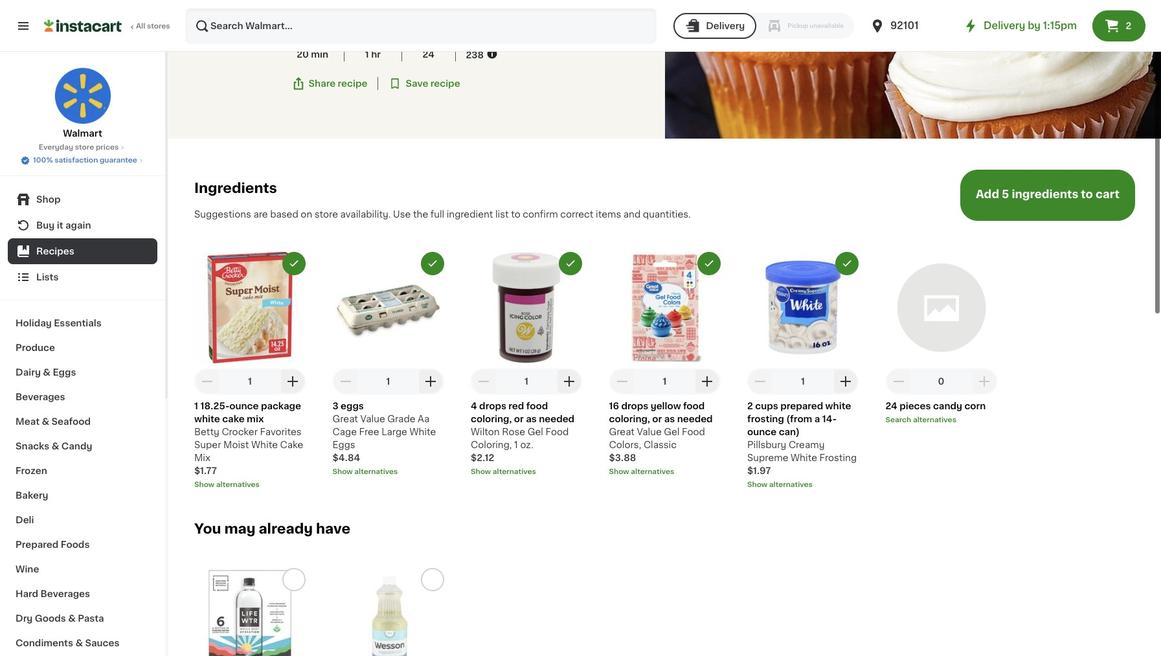Task type: describe. For each thing, give the bounding box(es) containing it.
value inside 3 eggs great value grade aa cage free large white eggs $4.84 show alternatives
[[361, 415, 385, 424]]

yellow
[[651, 402, 681, 411]]

cups
[[756, 402, 779, 411]]

condiments & sauces link
[[8, 631, 157, 656]]

1 vertical spatial beverages
[[41, 590, 90, 599]]

recipe for save recipe
[[431, 79, 460, 88]]

candy corn cupcakes image
[[665, 0, 1162, 139]]

show inside the "16 drops yellow food coloring, or as needed great value gel food colors, classic $3.88 show alternatives"
[[609, 468, 630, 476]]

1 inside 4 drops red food coloring, or as needed wilton rose gel food coloring, 1 oz. $2.12 show alternatives
[[515, 441, 518, 450]]

to inside button
[[1082, 189, 1094, 200]]

corn
[[965, 402, 986, 411]]

1:15pm
[[1044, 21, 1078, 30]]

on
[[301, 210, 312, 219]]

colors,
[[609, 441, 642, 450]]

needed for wilton rose gel food coloring, 1 oz.
[[539, 415, 575, 424]]

search alternatives button
[[886, 415, 998, 426]]

24 pieces candy corn search alternatives
[[886, 402, 986, 424]]

drops for 4
[[480, 402, 507, 411]]

3
[[333, 402, 339, 411]]

increment quantity image for value
[[423, 374, 439, 389]]

cake
[[280, 441, 304, 450]]

dry goods & pasta link
[[8, 607, 157, 631]]

& inside dry goods & pasta link
[[68, 614, 76, 623]]

candy
[[61, 442, 92, 451]]

decrement quantity image inside product group
[[891, 374, 907, 389]]

free
[[359, 428, 379, 437]]

stores
[[147, 23, 170, 30]]

dairy & eggs link
[[8, 360, 157, 385]]

grade
[[388, 415, 416, 424]]

$1.97
[[748, 466, 771, 476]]

& for snacks
[[52, 442, 59, 451]]

(from
[[787, 415, 813, 424]]

2 button
[[1093, 10, 1146, 41]]

meat & seafood link
[[8, 410, 157, 434]]

already
[[259, 522, 313, 536]]

correct
[[561, 210, 594, 219]]

& for meat
[[42, 417, 49, 426]]

frozen link
[[8, 459, 157, 483]]

service type group
[[674, 13, 855, 39]]

delivery for delivery by 1:15pm
[[984, 21, 1026, 30]]

show for wilton rose gel food coloring, 1 oz.
[[471, 468, 491, 476]]

frosting
[[820, 453, 857, 463]]

ingredients
[[194, 182, 277, 195]]

availability.
[[341, 210, 391, 219]]

100% satisfaction guarantee
[[33, 157, 137, 164]]

24 inside 24 pieces candy corn search alternatives
[[886, 402, 898, 411]]

eggs inside 3 eggs great value grade aa cage free large white eggs $4.84 show alternatives
[[333, 441, 356, 450]]

save recipe
[[406, 79, 460, 88]]

servings 24
[[413, 39, 445, 59]]

seafood
[[52, 417, 91, 426]]

food for red
[[527, 402, 548, 411]]

pillsbury
[[748, 441, 787, 450]]

suggestions are based on store availability. use the full ingredient list to confirm correct items and quantities.
[[194, 210, 691, 219]]

show alternatives button for cake
[[194, 480, 306, 490]]

goods
[[35, 614, 66, 623]]

show inside 3 eggs great value grade aa cage free large white eggs $4.84 show alternatives
[[333, 468, 353, 476]]

delivery for delivery
[[706, 21, 745, 30]]

add 5 ingredients to cart
[[976, 189, 1120, 200]]

bakery
[[16, 491, 48, 500]]

instacart logo image
[[44, 18, 122, 34]]

hr
[[371, 50, 381, 59]]

store inside everyday store prices link
[[75, 144, 94, 151]]

active
[[292, 39, 315, 46]]

add 5 ingredients to cart button
[[961, 170, 1136, 221]]

unselect item image
[[703, 258, 715, 269]]

show alternatives button for classic
[[609, 467, 721, 477]]

share recipe button
[[292, 77, 368, 90]]

package
[[261, 402, 301, 411]]

everyday store prices
[[39, 144, 119, 151]]

crocker
[[222, 428, 258, 437]]

0 horizontal spatial to
[[511, 210, 521, 219]]

4
[[471, 402, 477, 411]]

condiments & sauces
[[16, 639, 120, 648]]

hard beverages link
[[8, 582, 157, 607]]

produce
[[16, 343, 55, 353]]

confirm
[[523, 210, 558, 219]]

increment quantity image for white
[[838, 374, 854, 389]]

sauces
[[85, 639, 120, 648]]

needed for great value gel food colors, classic
[[678, 415, 713, 424]]

search
[[886, 417, 912, 424]]

holiday essentials
[[16, 319, 102, 328]]

time for 1 hr
[[375, 39, 391, 46]]

white inside 3 eggs great value grade aa cage free large white eggs $4.84 show alternatives
[[410, 428, 436, 437]]

are
[[254, 210, 268, 219]]

0
[[939, 377, 945, 386]]

alternatives inside 3 eggs great value grade aa cage free large white eggs $4.84 show alternatives
[[355, 468, 398, 476]]

show alternatives button for alternatives
[[333, 467, 444, 477]]

ingredient
[[447, 210, 493, 219]]

condiments
[[16, 639, 73, 648]]

show for betty crocker favorites super moist white cake mix
[[194, 481, 215, 488]]

walmart link
[[54, 67, 111, 140]]

buy
[[36, 221, 55, 230]]

2 for 2 cups prepared white frosting (from a 14- ounce can) pillsbury creamy supreme white frosting $1.97 show alternatives
[[748, 402, 754, 411]]

value inside the "16 drops yellow food coloring, or as needed great value gel food colors, classic $3.88 show alternatives"
[[637, 428, 662, 437]]

5
[[1003, 189, 1010, 200]]

3 eggs great value grade aa cage free large white eggs $4.84 show alternatives
[[333, 402, 436, 476]]

white inside 2 cups prepared white frosting (from a 14- ounce can) pillsbury creamy supreme white frosting $1.97 show alternatives
[[791, 453, 818, 463]]

as for value
[[665, 415, 675, 424]]

betty
[[194, 428, 220, 437]]

1 up grade
[[387, 377, 390, 386]]

the
[[413, 210, 428, 219]]

$1.77
[[194, 466, 217, 476]]

decrement quantity image for eggs
[[338, 374, 353, 389]]

wine
[[16, 565, 39, 574]]

92101 button
[[870, 8, 948, 44]]

mix
[[194, 453, 211, 463]]

recipes
[[36, 247, 74, 256]]

1 up the mix
[[248, 377, 252, 386]]

everyday store prices link
[[39, 143, 127, 153]]

lists link
[[8, 264, 157, 290]]

list
[[496, 210, 509, 219]]

food for great value gel food colors, classic
[[682, 428, 706, 437]]

total
[[355, 39, 373, 46]]

decrement quantity image for 16
[[615, 374, 630, 389]]

white inside 1 18.25-ounce package white cake mix betty crocker favorites super moist white cake mix $1.77 show alternatives
[[251, 441, 278, 450]]

meat
[[16, 417, 40, 426]]



Task type: locate. For each thing, give the bounding box(es) containing it.
2 inside 2 button
[[1126, 21, 1132, 30]]

oz.
[[521, 441, 534, 450]]

100% satisfaction guarantee button
[[20, 153, 145, 166]]

pieces
[[900, 402, 932, 411]]

by
[[1028, 21, 1041, 30]]

decrement quantity image up 16
[[615, 374, 630, 389]]

store up 100% satisfaction guarantee button
[[75, 144, 94, 151]]

0 horizontal spatial value
[[361, 415, 385, 424]]

0 horizontal spatial drops
[[480, 402, 507, 411]]

and
[[624, 210, 641, 219]]

guarantee
[[100, 157, 137, 164]]

show alternatives button down large
[[333, 467, 444, 477]]

0 horizontal spatial food
[[546, 428, 569, 437]]

drops right '4' at the bottom left of the page
[[480, 402, 507, 411]]

unselect item image for 3 eggs
[[427, 258, 438, 269]]

unselect item image for 1 18.25-ounce package white cake mix
[[288, 258, 300, 269]]

to right list
[[511, 210, 521, 219]]

2 decrement quantity image from the left
[[338, 374, 353, 389]]

or inside the "16 drops yellow food coloring, or as needed great value gel food colors, classic $3.88 show alternatives"
[[653, 415, 662, 424]]

100%
[[33, 157, 53, 164]]

0 vertical spatial eggs
[[53, 368, 76, 377]]

great inside 3 eggs great value grade aa cage free large white eggs $4.84 show alternatives
[[333, 415, 358, 424]]

1 unselect item image from the left
[[288, 258, 300, 269]]

decrement quantity image up cups
[[753, 374, 769, 389]]

food inside 4 drops red food coloring, or as needed wilton rose gel food coloring, 1 oz. $2.12 show alternatives
[[527, 402, 548, 411]]

based
[[270, 210, 299, 219]]

eggs down produce link
[[53, 368, 76, 377]]

alternatives inside 2 cups prepared white frosting (from a 14- ounce can) pillsbury creamy supreme white frosting $1.97 show alternatives
[[770, 481, 813, 488]]

beverages up dry goods & pasta in the left of the page
[[41, 590, 90, 599]]

coloring,
[[471, 415, 512, 424], [609, 415, 651, 424]]

alternatives down the $4.84
[[355, 468, 398, 476]]

alternatives
[[914, 417, 957, 424], [355, 468, 398, 476], [493, 468, 536, 476], [631, 468, 675, 476], [216, 481, 260, 488], [770, 481, 813, 488]]

1 food from the left
[[527, 402, 548, 411]]

needed inside the "16 drops yellow food coloring, or as needed great value gel food colors, classic $3.88 show alternatives"
[[678, 415, 713, 424]]

store
[[75, 144, 94, 151], [315, 210, 338, 219]]

2 or from the left
[[653, 415, 662, 424]]

product group
[[194, 252, 306, 490], [333, 252, 444, 477], [471, 252, 583, 477], [609, 252, 721, 477], [748, 252, 859, 490], [886, 252, 998, 426], [194, 568, 306, 656], [333, 568, 444, 656]]

value up classic
[[637, 428, 662, 437]]

2 vertical spatial white
[[791, 453, 818, 463]]

white down aa
[[410, 428, 436, 437]]

favorites
[[260, 428, 302, 437]]

0 horizontal spatial 24
[[423, 50, 435, 59]]

decrement quantity image
[[200, 374, 215, 389], [338, 374, 353, 389], [753, 374, 769, 389], [891, 374, 907, 389]]

unselect item image
[[288, 258, 300, 269], [427, 258, 438, 269], [565, 258, 577, 269], [842, 258, 853, 269]]

time up hr
[[375, 39, 391, 46]]

3 unselect item image from the left
[[565, 258, 577, 269]]

cart
[[1096, 189, 1120, 200]]

cage
[[333, 428, 357, 437]]

$3.88
[[609, 453, 637, 463]]

active time 20 min
[[292, 39, 334, 59]]

1 vertical spatial ounce
[[748, 428, 777, 437]]

2 drops from the left
[[622, 402, 649, 411]]

beverages down the "dairy & eggs"
[[16, 393, 65, 402]]

1 decrement quantity image from the left
[[476, 374, 492, 389]]

product group containing 0
[[886, 252, 998, 426]]

needed inside 4 drops red food coloring, or as needed wilton rose gel food coloring, 1 oz. $2.12 show alternatives
[[539, 415, 575, 424]]

1 vertical spatial value
[[637, 428, 662, 437]]

moist
[[224, 441, 249, 450]]

1 horizontal spatial food
[[682, 428, 706, 437]]

needed
[[539, 415, 575, 424], [678, 415, 713, 424]]

3 decrement quantity image from the left
[[753, 374, 769, 389]]

foods
[[61, 540, 90, 549]]

recipe right save
[[431, 79, 460, 88]]

food inside 4 drops red food coloring, or as needed wilton rose gel food coloring, 1 oz. $2.12 show alternatives
[[546, 428, 569, 437]]

coloring, down 16
[[609, 415, 651, 424]]

produce link
[[8, 336, 157, 360]]

calories
[[467, 39, 498, 46]]

as inside 4 drops red food coloring, or as needed wilton rose gel food coloring, 1 oz. $2.12 show alternatives
[[526, 415, 537, 424]]

& inside condiments & sauces link
[[75, 639, 83, 648]]

coloring,
[[471, 441, 512, 450]]

show for pillsbury creamy supreme white frosting
[[748, 481, 768, 488]]

1 increment quantity image from the left
[[423, 374, 439, 389]]

cake
[[222, 415, 245, 424]]

0 horizontal spatial great
[[333, 415, 358, 424]]

4 unselect item image from the left
[[842, 258, 853, 269]]

1 left hr
[[365, 50, 369, 59]]

delivery by 1:15pm link
[[964, 18, 1078, 34]]

0 horizontal spatial increment quantity image
[[285, 374, 301, 389]]

0 horizontal spatial store
[[75, 144, 94, 151]]

0 vertical spatial great
[[333, 415, 358, 424]]

0 horizontal spatial ounce
[[230, 402, 259, 411]]

dry
[[16, 614, 33, 623]]

4 decrement quantity image from the left
[[891, 374, 907, 389]]

decrement quantity image up the 18.25-
[[200, 374, 215, 389]]

prepared foods link
[[8, 533, 157, 557]]

coloring, for wilton
[[471, 415, 512, 424]]

alternatives down candy
[[914, 417, 957, 424]]

delivery button
[[674, 13, 757, 39]]

1 horizontal spatial food
[[684, 402, 705, 411]]

2 time from the left
[[375, 39, 391, 46]]

or down red
[[514, 415, 524, 424]]

recipe for share recipe
[[338, 79, 368, 88]]

$4.84
[[333, 453, 360, 463]]

time inside active time 20 min
[[317, 39, 334, 46]]

alternatives down oz.
[[493, 468, 536, 476]]

1
[[365, 50, 369, 59], [248, 377, 252, 386], [387, 377, 390, 386], [525, 377, 529, 386], [663, 377, 667, 386], [802, 377, 805, 386], [194, 402, 198, 411], [515, 441, 518, 450]]

store right on
[[315, 210, 338, 219]]

bakery link
[[8, 483, 157, 508]]

show inside 2 cups prepared white frosting (from a 14- ounce can) pillsbury creamy supreme white frosting $1.97 show alternatives
[[748, 481, 768, 488]]

recipe right share
[[338, 79, 368, 88]]

food right yellow on the bottom of the page
[[684, 402, 705, 411]]

1 left oz.
[[515, 441, 518, 450]]

1 horizontal spatial eggs
[[333, 441, 356, 450]]

ounce down 'frosting'
[[748, 428, 777, 437]]

red
[[509, 402, 524, 411]]

1 horizontal spatial 2
[[1126, 21, 1132, 30]]

show alternatives button for 1
[[471, 467, 583, 477]]

or for value
[[653, 415, 662, 424]]

show inside 4 drops red food coloring, or as needed wilton rose gel food coloring, 1 oz. $2.12 show alternatives
[[471, 468, 491, 476]]

wine link
[[8, 557, 157, 582]]

1 decrement quantity image from the left
[[200, 374, 215, 389]]

& right 'meat'
[[42, 417, 49, 426]]

all stores link
[[44, 8, 171, 44]]

decrement quantity image for 4
[[476, 374, 492, 389]]

alternatives down $1.97
[[770, 481, 813, 488]]

0 horizontal spatial gel
[[528, 428, 544, 437]]

food for yellow
[[684, 402, 705, 411]]

ounce inside 1 18.25-ounce package white cake mix betty crocker favorites super moist white cake mix $1.77 show alternatives
[[230, 402, 259, 411]]

0 horizontal spatial or
[[514, 415, 524, 424]]

as up oz.
[[526, 415, 537, 424]]

show alternatives button
[[333, 467, 444, 477], [471, 467, 583, 477], [609, 467, 721, 477], [194, 480, 306, 490], [748, 480, 859, 490]]

lists
[[36, 273, 59, 282]]

value up free
[[361, 415, 385, 424]]

decrement quantity image
[[476, 374, 492, 389], [615, 374, 630, 389]]

it
[[57, 221, 63, 230]]

show alternatives button down classic
[[609, 467, 721, 477]]

1 up prepared
[[802, 377, 805, 386]]

time for 20 min
[[317, 39, 334, 46]]

drops for 16
[[622, 402, 649, 411]]

to left 'cart'
[[1082, 189, 1094, 200]]

1 needed from the left
[[539, 415, 575, 424]]

1 or from the left
[[514, 415, 524, 424]]

food inside the "16 drops yellow food coloring, or as needed great value gel food colors, classic $3.88 show alternatives"
[[684, 402, 705, 411]]

coloring, up wilton
[[471, 415, 512, 424]]

servings
[[413, 39, 445, 46]]

prepared
[[16, 540, 59, 549]]

2 recipe from the left
[[431, 79, 460, 88]]

white
[[826, 402, 852, 411], [194, 415, 220, 424]]

None search field
[[185, 8, 657, 44]]

1 horizontal spatial gel
[[664, 428, 680, 437]]

2 food from the left
[[684, 402, 705, 411]]

drops inside 4 drops red food coloring, or as needed wilton rose gel food coloring, 1 oz. $2.12 show alternatives
[[480, 402, 507, 411]]

24 down the servings
[[423, 50, 435, 59]]

food
[[527, 402, 548, 411], [684, 402, 705, 411]]

3 increment quantity image from the left
[[977, 374, 992, 389]]

2 food from the left
[[682, 428, 706, 437]]

increment quantity image for 1 18.25-ounce package white cake mix
[[285, 374, 301, 389]]

1 as from the left
[[526, 415, 537, 424]]

show alternatives button down "moist"
[[194, 480, 306, 490]]

1 inside total time 1 hr
[[365, 50, 369, 59]]

3 increment quantity image from the left
[[838, 374, 854, 389]]

alternatives inside 4 drops red food coloring, or as needed wilton rose gel food coloring, 1 oz. $2.12 show alternatives
[[493, 468, 536, 476]]

decrement quantity image for cups
[[753, 374, 769, 389]]

1 increment quantity image from the left
[[285, 374, 301, 389]]

1 vertical spatial 2
[[748, 402, 754, 411]]

1 horizontal spatial increment quantity image
[[700, 374, 716, 389]]

1 horizontal spatial ounce
[[748, 428, 777, 437]]

1 horizontal spatial white
[[826, 402, 852, 411]]

1 18.25-ounce package white cake mix betty crocker favorites super moist white cake mix $1.77 show alternatives
[[194, 402, 304, 488]]

gel inside 4 drops red food coloring, or as needed wilton rose gel food coloring, 1 oz. $2.12 show alternatives
[[528, 428, 544, 437]]

food right red
[[527, 402, 548, 411]]

2 for 2
[[1126, 21, 1132, 30]]

snacks
[[16, 442, 49, 451]]

or down yellow on the bottom of the page
[[653, 415, 662, 424]]

great inside the "16 drops yellow food coloring, or as needed great value gel food colors, classic $3.88 show alternatives"
[[609, 428, 635, 437]]

0 horizontal spatial food
[[527, 402, 548, 411]]

all stores
[[136, 23, 170, 30]]

& for condiments
[[75, 639, 83, 648]]

gel inside the "16 drops yellow food coloring, or as needed great value gel food colors, classic $3.88 show alternatives"
[[664, 428, 680, 437]]

0 vertical spatial white
[[410, 428, 436, 437]]

recipes link
[[8, 238, 157, 264]]

1 horizontal spatial delivery
[[984, 21, 1026, 30]]

unselect item image for 2 cups prepared white frosting (from a 14- ounce can)
[[842, 258, 853, 269]]

show alternatives button down oz.
[[471, 467, 583, 477]]

1 inside 1 18.25-ounce package white cake mix betty crocker favorites super moist white cake mix $1.77 show alternatives
[[194, 402, 198, 411]]

2 horizontal spatial increment quantity image
[[977, 374, 992, 389]]

show alternatives button for white
[[748, 480, 859, 490]]

2 horizontal spatial white
[[791, 453, 818, 463]]

show down $1.77
[[194, 481, 215, 488]]

candy
[[934, 402, 963, 411]]

frosting
[[748, 415, 785, 424]]

2 as from the left
[[665, 415, 675, 424]]

1 horizontal spatial time
[[375, 39, 391, 46]]

16
[[609, 402, 619, 411]]

1 up yellow on the bottom of the page
[[663, 377, 667, 386]]

2 increment quantity image from the left
[[562, 374, 577, 389]]

& left pasta
[[68, 614, 76, 623]]

1 vertical spatial white
[[194, 415, 220, 424]]

as inside the "16 drops yellow food coloring, or as needed great value gel food colors, classic $3.88 show alternatives"
[[665, 415, 675, 424]]

shop link
[[8, 187, 157, 213]]

1 recipe from the left
[[338, 79, 368, 88]]

Search field
[[187, 9, 656, 43]]

white inside 2 cups prepared white frosting (from a 14- ounce can) pillsbury creamy supreme white frosting $1.97 show alternatives
[[826, 402, 852, 411]]

0 horizontal spatial needed
[[539, 415, 575, 424]]

have
[[316, 522, 351, 536]]

eggs down cage
[[333, 441, 356, 450]]

1 coloring, from the left
[[471, 415, 512, 424]]

2 inside 2 cups prepared white frosting (from a 14- ounce can) pillsbury creamy supreme white frosting $1.97 show alternatives
[[748, 402, 754, 411]]

1 horizontal spatial great
[[609, 428, 635, 437]]

satisfaction
[[55, 157, 98, 164]]

show alternatives button down creamy
[[748, 480, 859, 490]]

24 up 'search'
[[886, 402, 898, 411]]

show down $1.97
[[748, 481, 768, 488]]

1 horizontal spatial increment quantity image
[[562, 374, 577, 389]]

1 horizontal spatial or
[[653, 415, 662, 424]]

walmart logo image
[[54, 67, 111, 124]]

as down yellow on the bottom of the page
[[665, 415, 675, 424]]

you may already have
[[194, 522, 351, 536]]

2 unselect item image from the left
[[427, 258, 438, 269]]

2 cups prepared white frosting (from a 14- ounce can) pillsbury creamy supreme white frosting $1.97 show alternatives
[[748, 402, 857, 488]]

2 increment quantity image from the left
[[700, 374, 716, 389]]

great up colors,
[[609, 428, 635, 437]]

decrement quantity image for 18.25-
[[200, 374, 215, 389]]

1 vertical spatial white
[[251, 441, 278, 450]]

0 vertical spatial 24
[[423, 50, 435, 59]]

1 horizontal spatial 24
[[886, 402, 898, 411]]

white down creamy
[[791, 453, 818, 463]]

0 vertical spatial beverages
[[16, 393, 65, 402]]

1 up rose
[[525, 377, 529, 386]]

& inside dairy & eggs link
[[43, 368, 51, 377]]

show down $2.12
[[471, 468, 491, 476]]

0 horizontal spatial as
[[526, 415, 537, 424]]

gel for value
[[664, 428, 680, 437]]

coloring, inside 4 drops red food coloring, or as needed wilton rose gel food coloring, 1 oz. $2.12 show alternatives
[[471, 415, 512, 424]]

ounce up cake
[[230, 402, 259, 411]]

show down the $4.84
[[333, 468, 353, 476]]

decrement quantity image up eggs
[[338, 374, 353, 389]]

1 horizontal spatial white
[[410, 428, 436, 437]]

1 horizontal spatial coloring,
[[609, 415, 651, 424]]

& for dairy
[[43, 368, 51, 377]]

delivery inside button
[[706, 21, 745, 30]]

1 gel from the left
[[528, 428, 544, 437]]

1 horizontal spatial decrement quantity image
[[615, 374, 630, 389]]

$2.12
[[471, 453, 495, 463]]

or inside 4 drops red food coloring, or as needed wilton rose gel food coloring, 1 oz. $2.12 show alternatives
[[514, 415, 524, 424]]

& inside snacks & candy link
[[52, 442, 59, 451]]

alternatives inside the "16 drops yellow food coloring, or as needed great value gel food colors, classic $3.88 show alternatives"
[[631, 468, 675, 476]]

show down $3.88
[[609, 468, 630, 476]]

0 vertical spatial store
[[75, 144, 94, 151]]

2 needed from the left
[[678, 415, 713, 424]]

24 inside the servings 24
[[423, 50, 435, 59]]

hard
[[16, 590, 38, 599]]

1 vertical spatial to
[[511, 210, 521, 219]]

2 coloring, from the left
[[609, 415, 651, 424]]

gel up classic
[[664, 428, 680, 437]]

coloring, for great
[[609, 415, 651, 424]]

92101
[[891, 21, 919, 30]]

2 decrement quantity image from the left
[[615, 374, 630, 389]]

share
[[309, 79, 336, 88]]

1 food from the left
[[546, 428, 569, 437]]

& inside meat & seafood link
[[42, 417, 49, 426]]

1 horizontal spatial drops
[[622, 402, 649, 411]]

0 horizontal spatial decrement quantity image
[[476, 374, 492, 389]]

mix
[[247, 415, 264, 424]]

20
[[297, 50, 309, 59]]

0 vertical spatial to
[[1082, 189, 1094, 200]]

&
[[43, 368, 51, 377], [42, 417, 49, 426], [52, 442, 59, 451], [68, 614, 76, 623], [75, 639, 83, 648]]

decrement quantity image up '4' at the bottom left of the page
[[476, 374, 492, 389]]

increment quantity image for 4 drops red food coloring, or as needed
[[562, 374, 577, 389]]

alternatives inside 24 pieces candy corn search alternatives
[[914, 417, 957, 424]]

alternatives down classic
[[631, 468, 675, 476]]

1 horizontal spatial as
[[665, 415, 675, 424]]

0 horizontal spatial recipe
[[338, 79, 368, 88]]

increment quantity image
[[285, 374, 301, 389], [562, 374, 577, 389], [977, 374, 992, 389]]

alternatives down $1.77
[[216, 481, 260, 488]]

drops inside the "16 drops yellow food coloring, or as needed great value gel food colors, classic $3.88 show alternatives"
[[622, 402, 649, 411]]

0 horizontal spatial 2
[[748, 402, 754, 411]]

or for rose
[[514, 415, 524, 424]]

0 vertical spatial white
[[826, 402, 852, 411]]

1 vertical spatial store
[[315, 210, 338, 219]]

0 horizontal spatial delivery
[[706, 21, 745, 30]]

alternatives inside 1 18.25-ounce package white cake mix betty crocker favorites super moist white cake mix $1.77 show alternatives
[[216, 481, 260, 488]]

save recipe button
[[389, 77, 460, 90]]

1 horizontal spatial recipe
[[431, 79, 460, 88]]

decrement quantity image up pieces
[[891, 374, 907, 389]]

1 vertical spatial 24
[[886, 402, 898, 411]]

time up min
[[317, 39, 334, 46]]

show inside 1 18.25-ounce package white cake mix betty crocker favorites super moist white cake mix $1.77 show alternatives
[[194, 481, 215, 488]]

1 horizontal spatial value
[[637, 428, 662, 437]]

0 horizontal spatial white
[[251, 441, 278, 450]]

coloring, inside the "16 drops yellow food coloring, or as needed great value gel food colors, classic $3.88 show alternatives"
[[609, 415, 651, 424]]

gel up oz.
[[528, 428, 544, 437]]

great up cage
[[333, 415, 358, 424]]

full
[[431, 210, 445, 219]]

food inside the "16 drops yellow food coloring, or as needed great value gel food colors, classic $3.88 show alternatives"
[[682, 428, 706, 437]]

0 horizontal spatial increment quantity image
[[423, 374, 439, 389]]

walmart
[[63, 129, 102, 138]]

1 vertical spatial eggs
[[333, 441, 356, 450]]

rose
[[502, 428, 526, 437]]

prepared
[[781, 402, 824, 411]]

0 horizontal spatial white
[[194, 415, 220, 424]]

0 horizontal spatial time
[[317, 39, 334, 46]]

pasta
[[78, 614, 104, 623]]

1 horizontal spatial store
[[315, 210, 338, 219]]

gel for rose
[[528, 428, 544, 437]]

drops right 16
[[622, 402, 649, 411]]

ounce inside 2 cups prepared white frosting (from a 14- ounce can) pillsbury creamy supreme white frosting $1.97 show alternatives
[[748, 428, 777, 437]]

time inside total time 1 hr
[[375, 39, 391, 46]]

white inside 1 18.25-ounce package white cake mix betty crocker favorites super moist white cake mix $1.77 show alternatives
[[194, 415, 220, 424]]

1 left the 18.25-
[[194, 402, 198, 411]]

increment quantity image for food
[[700, 374, 716, 389]]

0 horizontal spatial coloring,
[[471, 415, 512, 424]]

increment quantity image
[[423, 374, 439, 389], [700, 374, 716, 389], [838, 374, 854, 389]]

1 horizontal spatial to
[[1082, 189, 1094, 200]]

can)
[[779, 428, 800, 437]]

1 time from the left
[[317, 39, 334, 46]]

0 vertical spatial ounce
[[230, 402, 259, 411]]

white down favorites
[[251, 441, 278, 450]]

1 drops from the left
[[480, 402, 507, 411]]

& right dairy
[[43, 368, 51, 377]]

white up betty
[[194, 415, 220, 424]]

shop
[[36, 195, 61, 204]]

suggestions
[[194, 210, 251, 219]]

1 vertical spatial great
[[609, 428, 635, 437]]

essentials
[[54, 319, 102, 328]]

& left sauces
[[75, 639, 83, 648]]

as for rose
[[526, 415, 537, 424]]

total time 1 hr
[[355, 39, 391, 59]]

unselect item image for 4 drops red food coloring, or as needed
[[565, 258, 577, 269]]

2 horizontal spatial increment quantity image
[[838, 374, 854, 389]]

deli link
[[8, 508, 157, 533]]

white up 14-
[[826, 402, 852, 411]]

food for wilton rose gel food coloring, 1 oz.
[[546, 428, 569, 437]]

great
[[333, 415, 358, 424], [609, 428, 635, 437]]

1 horizontal spatial needed
[[678, 415, 713, 424]]

2 gel from the left
[[664, 428, 680, 437]]

0 vertical spatial value
[[361, 415, 385, 424]]

delivery by 1:15pm
[[984, 21, 1078, 30]]

eggs
[[53, 368, 76, 377], [333, 441, 356, 450]]

may
[[224, 522, 256, 536]]

save
[[406, 79, 429, 88]]

dry goods & pasta
[[16, 614, 104, 623]]

0 vertical spatial 2
[[1126, 21, 1132, 30]]

increment quantity image inside product group
[[977, 374, 992, 389]]

0 horizontal spatial eggs
[[53, 368, 76, 377]]

& left candy
[[52, 442, 59, 451]]



Task type: vqa. For each thing, say whether or not it's contained in the screenshot.
92101
yes



